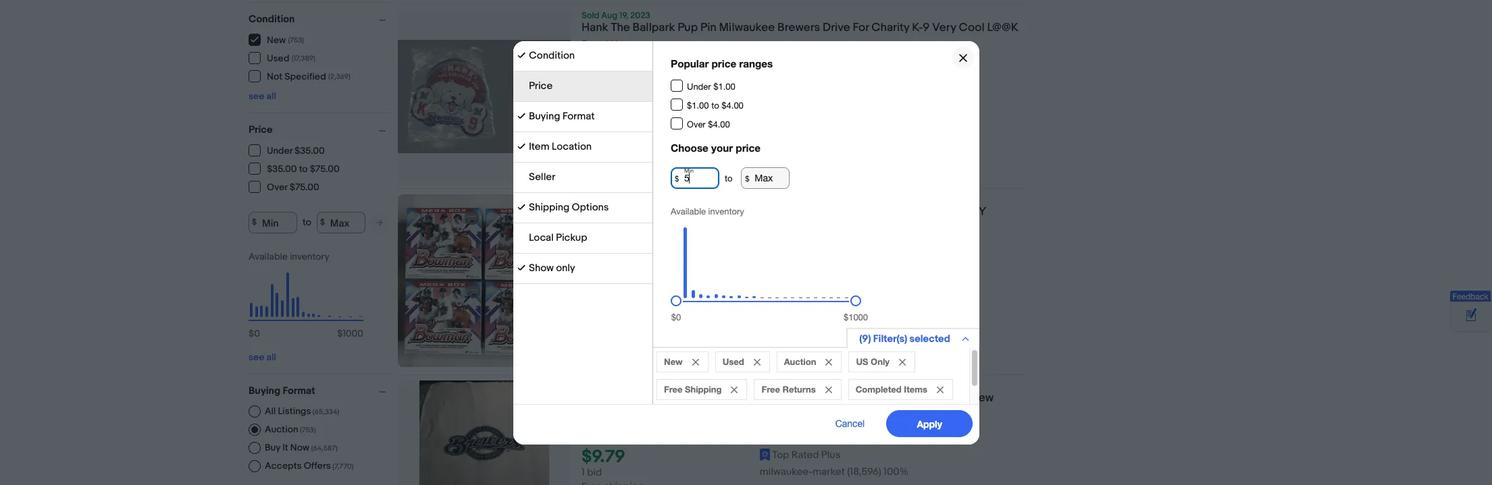 Task type: locate. For each thing, give the bounding box(es) containing it.
baseball inside sold  aug 19, 2023 lot of 4 (four) 2021 bowman baseball trading cards mega boxes factory sealed brand new
[[745, 205, 790, 219]]

0 vertical spatial format
[[562, 110, 595, 123]]

all up all
[[267, 352, 276, 363]]

1 active from the top
[[639, 124, 667, 137]]

$75.00 down the under $35.00
[[310, 164, 340, 175]]

19, for the
[[620, 10, 629, 21]]

condition tab
[[513, 41, 652, 71]]

1 one from the top
[[601, 139, 619, 151]]

see all button down not on the top of page
[[249, 90, 276, 102]]

0 horizontal spatial buying
[[249, 385, 281, 398]]

brewers inside sold  aug 19, 2023 hank the ballpark pup pin milwaukee brewers drive for charity k-9 very cool l@@k brand new
[[778, 21, 820, 34]]

shipping options
[[529, 201, 609, 214]]

free for free shipping
[[664, 384, 682, 395]]

0 vertical spatial 1 bid
[[582, 281, 602, 293]]

filter applied image for condition
[[517, 51, 525, 59]]

0 horizontal spatial shipping
[[529, 201, 569, 214]]

0 vertical spatial buying format
[[529, 110, 595, 123]]

1 top from the top
[[773, 64, 789, 77]]

(753) for auction
[[300, 426, 316, 435]]

2 items from the top
[[669, 323, 695, 336]]

new inside sold  aug 19, 2023 lot of 4 (four) 2021 bowman baseball trading cards mega boxes factory sealed brand new
[[611, 237, 631, 249]]

(753) up used (17,389)
[[288, 36, 304, 45]]

under $35.00
[[267, 145, 325, 157]]

$1.00 up $1.00 to $4.00
[[713, 81, 735, 91]]

see all button for price
[[249, 352, 276, 363]]

 (753) Items text field
[[298, 426, 316, 435]]

(9) filter(s) selected button
[[846, 328, 979, 349]]

(four)
[[631, 205, 668, 219]]

1 horizontal spatial price
[[529, 79, 552, 92]]

view up location
[[582, 124, 604, 137]]

new down sealed at left
[[611, 237, 631, 249]]

remove filter - condition - new image
[[692, 359, 699, 366]]

bowman
[[697, 205, 742, 219]]

over
[[687, 119, 706, 129], [267, 182, 288, 193]]

auction for auction
[[784, 356, 816, 367]]

under
[[687, 81, 711, 91], [267, 145, 293, 157]]

all down not on the top of page
[[267, 90, 276, 102]]

1 horizontal spatial milwaukee
[[719, 21, 775, 34]]

inventory down maximum value in $ text field
[[290, 251, 330, 263]]

plus for $9.79
[[822, 450, 841, 462]]

l@@k left the !
[[582, 406, 613, 420]]

available inventory down minimum value in $ text box
[[671, 207, 744, 217]]

sold inside sold  aug 19, 2023 lot of 4 (four) 2021 bowman baseball trading cards mega boxes factory sealed brand new
[[582, 195, 600, 205]]

see all button for condition
[[249, 90, 276, 102]]

1 horizontal spatial brewers
[[778, 21, 820, 34]]

0 vertical spatial items
[[669, 124, 695, 137]]

plus up market
[[822, 450, 841, 462]]

2 filter applied image from the top
[[517, 112, 525, 120]]

2023 inside sold  aug 19, 2023 lot of 4 (four) 2021 bowman baseball trading cards mega boxes factory sealed brand new
[[631, 195, 651, 205]]

1 vertical spatial brand
[[582, 237, 609, 249]]

1 vertical spatial one
[[601, 337, 619, 350]]

popular price ranges
[[671, 57, 773, 69]]

auction inside dialog
[[784, 356, 816, 367]]

0 vertical spatial 100%
[[842, 280, 867, 293]]

rated
[[792, 64, 819, 77], [792, 450, 819, 462]]

1 see all button from the top
[[249, 90, 276, 102]]

see all button down 0
[[249, 352, 276, 363]]

2 aug from the top
[[602, 195, 618, 205]]

(753) inside auction (753)
[[300, 426, 316, 435]]

2 all from the top
[[267, 352, 276, 363]]

sealed
[[582, 220, 623, 233]]

one
[[601, 139, 619, 151], [601, 337, 619, 350]]

price up under $35.00 link
[[249, 123, 273, 136]]

1 horizontal spatial buying format
[[529, 110, 595, 123]]

cancel
[[835, 419, 865, 429]]

0 vertical spatial 1
[[582, 281, 585, 293]]

pickup
[[556, 231, 587, 244]]

filter applied image
[[517, 51, 525, 59], [517, 112, 525, 120]]

 (64,587) Items text field
[[310, 444, 338, 453]]

see all down 0
[[249, 352, 276, 363]]

1 sell from the top
[[582, 139, 599, 151]]

popular
[[671, 57, 709, 69]]

dialog
[[0, 0, 1493, 486]]

top for $9.79
[[773, 450, 789, 462]]

brand down sealed at left
[[582, 237, 609, 249]]

$4.00
[[722, 100, 744, 110], [708, 119, 730, 129]]

view down 'show only' tab
[[582, 323, 604, 336]]

hank
[[582, 21, 609, 34]]

2 sell one like this link from the top
[[582, 337, 656, 350]]

filter applied image left shipping options
[[517, 203, 525, 211]]

to down "under $1.00"
[[711, 100, 719, 110]]

1 vertical spatial filter applied image
[[517, 203, 525, 211]]

0 horizontal spatial l@@k
[[582, 406, 613, 420]]

milwaukee brewers promo sga blanket big huge 39" x 56" baseball brand new l@@k ! image
[[420, 381, 549, 486]]

1 vertical spatial top
[[773, 450, 789, 462]]

$4.00 down "under $1.00"
[[722, 100, 744, 110]]

1 vertical spatial buying format
[[249, 385, 315, 398]]

2 this from the top
[[639, 337, 656, 350]]

price down condition tab
[[529, 79, 552, 92]]

1 vertical spatial see
[[249, 352, 264, 363]]

sold left of
[[582, 195, 600, 205]]

0 vertical spatial (753)
[[288, 36, 304, 45]]

aug for the
[[602, 10, 618, 21]]

1 vertical spatial brewers
[[640, 392, 683, 406]]

new left remove filter - condition - new image
[[664, 356, 683, 367]]

0 vertical spatial 2023
[[631, 10, 651, 21]]

shipping options tab
[[513, 193, 652, 223]]

0 vertical spatial top
[[773, 64, 789, 77]]

price right your
[[736, 142, 760, 154]]

us
[[856, 356, 868, 367]]

plus down drive
[[822, 64, 841, 77]]

1 aug from the top
[[602, 10, 618, 21]]

1 vertical spatial buying
[[249, 385, 281, 398]]

view inside view similar active items sell one like this
[[582, 323, 604, 336]]

0 vertical spatial baseball
[[745, 205, 790, 219]]

0 vertical spatial available inventory
[[671, 207, 744, 217]]

condition inside tab
[[529, 49, 575, 62]]

(65,334)
[[313, 408, 339, 417]]

1 like from the top
[[621, 139, 637, 151]]

2 sell from the top
[[582, 337, 599, 350]]

l@@k inside sold  aug 19, 2023 hank the ballpark pup pin milwaukee brewers drive for charity k-9 very cool l@@k brand new
[[987, 21, 1019, 34]]

Maximum Value in $ text field
[[317, 212, 365, 233]]

1 horizontal spatial under
[[687, 81, 711, 91]]

to down your
[[725, 173, 733, 183]]

completed
[[856, 384, 902, 395]]

1
[[582, 281, 585, 293], [582, 467, 585, 480]]

0 vertical spatial one
[[601, 139, 619, 151]]

format for buying format tab
[[562, 110, 595, 123]]

active
[[639, 124, 667, 137], [639, 323, 667, 336]]

2 one from the top
[[601, 337, 619, 350]]

19, inside sold  aug 19, 2023 hank the ballpark pup pin milwaukee brewers drive for charity k-9 very cool l@@k brand new
[[620, 10, 629, 21]]

lot of 4 (four) 2021 bowman baseball trading cards mega boxes factory sealed image
[[398, 195, 571, 368]]

0 vertical spatial 19,
[[620, 10, 629, 21]]

completed items
[[856, 384, 927, 395]]

0 horizontal spatial buying format
[[249, 385, 315, 398]]

2 similar from the top
[[607, 323, 637, 336]]

$35.00 to $75.00 link
[[249, 163, 340, 175]]

available inventory
[[671, 207, 744, 217], [249, 251, 330, 263]]

1 vertical spatial l@@k
[[582, 406, 613, 420]]

this inside free shipping free returns view similar active items sell one like this
[[639, 139, 656, 151]]

0 vertical spatial this
[[639, 139, 656, 151]]

0 vertical spatial l@@k
[[987, 21, 1019, 34]]

$35.00 up $35.00 to $75.00
[[295, 145, 325, 157]]

2 view from the top
[[582, 323, 604, 336]]

plus for $13.99
[[822, 64, 841, 77]]

filter applied image inside item location tab
[[517, 142, 525, 150]]

buying format tab
[[513, 102, 652, 132]]

tab list
[[513, 41, 652, 284]]

0 vertical spatial $1.00
[[713, 81, 735, 91]]

filter applied image left item
[[517, 142, 525, 150]]

0 vertical spatial brewers
[[778, 21, 820, 34]]

this
[[639, 139, 656, 151], [639, 337, 656, 350]]

active inside view similar active items sell one like this
[[639, 323, 667, 336]]

buying format button
[[249, 385, 392, 398]]

all
[[267, 90, 276, 102], [267, 352, 276, 363]]

items up remove filter - condition - new image
[[669, 323, 695, 336]]

(2,369)
[[328, 72, 351, 81]]

buying format up all
[[249, 385, 315, 398]]

this inside view similar active items sell one like this
[[639, 337, 656, 350]]

1 19, from the top
[[620, 10, 629, 21]]

over for over $75.00
[[267, 182, 288, 193]]

under inside under $35.00 link
[[267, 145, 293, 157]]

buying format for buying format dropdown button
[[249, 385, 315, 398]]

56"
[[870, 392, 887, 406]]

1 vertical spatial over
[[267, 182, 288, 193]]

hank the ballpark pup pin milwaukee brewers drive for charity k-9 very cool l@@k image
[[398, 40, 571, 153]]

0 vertical spatial $75.00
[[310, 164, 340, 175]]

available down minimum value in $ text field
[[249, 251, 288, 263]]

1 vertical spatial see all
[[249, 352, 276, 363]]

0 vertical spatial aug
[[602, 10, 618, 21]]

filter applied image inside 'show only' tab
[[517, 264, 525, 272]]

2 see all button from the top
[[249, 352, 276, 363]]

1 vertical spatial see all button
[[249, 352, 276, 363]]

sold inside sold  aug 19, 2023 hank the ballpark pup pin milwaukee brewers drive for charity k-9 very cool l@@k brand new
[[582, 10, 600, 21]]

2023 inside sold  aug 19, 2023 hank the ballpark pup pin milwaukee brewers drive for charity k-9 very cool l@@k brand new
[[631, 10, 651, 21]]

2 top from the top
[[773, 450, 789, 462]]

1 vertical spatial available inventory
[[249, 251, 330, 263]]

2023 right '4'
[[631, 195, 651, 205]]

aug inside sold  aug 19, 2023 hank the ballpark pup pin milwaukee brewers drive for charity k-9 very cool l@@k brand new
[[602, 10, 618, 21]]

format inside buying format tab
[[562, 110, 595, 123]]

item location tab
[[513, 132, 652, 163]]

100% right (1,396)
[[842, 280, 867, 293]]

1 vertical spatial baseball
[[890, 392, 935, 406]]

(7,770)
[[333, 463, 354, 471]]

hank the ballpark pup pin milwaukee brewers drive for charity k-9 very cool l@@k heading
[[582, 21, 1019, 34]]

1 view from the top
[[582, 124, 604, 137]]

$
[[675, 174, 679, 183], [745, 174, 749, 183], [252, 218, 257, 228], [320, 218, 325, 228], [249, 328, 254, 340], [337, 328, 343, 340]]

buying up item
[[529, 110, 560, 123]]

top down sold  aug 19, 2023 hank the ballpark pup pin milwaukee brewers drive for charity k-9 very cool l@@k brand new
[[773, 64, 789, 77]]

0 vertical spatial filter applied image
[[517, 51, 525, 59]]

1 vertical spatial view
[[582, 323, 604, 336]]

used inside dialog
[[722, 356, 744, 367]]

all listings (65,334)
[[265, 406, 339, 417]]

brand inside milwaukee brewers promo sga blanket big huge 39" x 56" baseball brand new l@@k !
[[938, 392, 968, 406]]

tab list inside dialog
[[513, 41, 652, 284]]

see
[[249, 90, 264, 102], [249, 352, 264, 363]]

0 horizontal spatial auction
[[265, 424, 298, 436]]

0 horizontal spatial price
[[249, 123, 273, 136]]

1000
[[343, 328, 364, 340]]

rated up milwaukee-
[[792, 450, 819, 462]]

1 vertical spatial bid
[[587, 467, 602, 480]]

1 similar from the top
[[607, 124, 637, 137]]

condition for condition dropdown button at the top left of page
[[249, 13, 295, 25]]

sold for lot
[[582, 195, 600, 205]]

1 horizontal spatial used
[[722, 356, 744, 367]]

remove filter - shipping options - free shipping image
[[731, 387, 738, 394]]

one inside free shipping free returns view similar active items sell one like this
[[601, 139, 619, 151]]

top
[[773, 64, 789, 77], [773, 450, 789, 462]]

1 vertical spatial 1
[[582, 467, 585, 480]]

0 vertical spatial condition
[[249, 13, 295, 25]]

pin
[[701, 21, 717, 34]]

buying up all
[[249, 385, 281, 398]]

apply
[[917, 418, 942, 430]]

over inside dialog
[[687, 119, 706, 129]]

1 vertical spatial $4.00
[[708, 119, 730, 129]]

1 vertical spatial this
[[639, 337, 656, 350]]

1 vertical spatial similar
[[607, 323, 637, 336]]

condition
[[249, 13, 295, 25], [529, 49, 575, 62]]

not specified (2,369)
[[267, 71, 351, 82]]

dialog containing condition
[[0, 0, 1493, 486]]

new right remove filter - show only - completed items 'icon' at the right of the page
[[971, 392, 994, 406]]

0 horizontal spatial baseball
[[745, 205, 790, 219]]

1 horizontal spatial auction
[[784, 356, 816, 367]]

auction for auction (753)
[[265, 424, 298, 436]]

1 horizontal spatial l@@k
[[987, 21, 1019, 34]]

milwaukee up ranges
[[719, 21, 775, 34]]

2 19, from the top
[[620, 195, 629, 205]]

0 horizontal spatial available
[[249, 251, 288, 263]]

1 vertical spatial filter applied image
[[517, 112, 525, 120]]

2 1 bid from the top
[[582, 467, 602, 480]]

Minimum Value in $ text field
[[671, 167, 719, 189]]

1 vertical spatial active
[[639, 323, 667, 336]]

the
[[611, 21, 630, 34]]

over for over $4.00
[[687, 119, 706, 129]]

1 see all from the top
[[249, 90, 276, 102]]

0 vertical spatial view similar active items link
[[582, 124, 695, 137]]

shipping down remove filter - condition - new image
[[685, 384, 722, 395]]

(18,596)
[[848, 467, 882, 479]]

shipping down "seller"
[[529, 201, 569, 214]]

100% right (18,596)
[[884, 467, 909, 479]]

available down minimum value in $ text box
[[671, 207, 706, 217]]

aug
[[602, 10, 618, 21], [602, 195, 618, 205]]

2 like from the top
[[621, 337, 637, 350]]

19, for of
[[620, 195, 629, 205]]

over down $35.00 to $75.00 link at the top left
[[267, 182, 288, 193]]

2 vertical spatial brand
[[938, 392, 968, 406]]

to
[[711, 100, 719, 110], [299, 164, 308, 175], [725, 173, 733, 183], [303, 217, 311, 228]]

like inside view similar active items sell one like this
[[621, 337, 637, 350]]

filter applied image for shipping
[[517, 203, 525, 211]]

new down the at top
[[611, 38, 631, 51]]

0 vertical spatial top rated plus
[[773, 64, 841, 77]]

$4.00 down $1.00 to $4.00
[[708, 119, 730, 129]]

0 vertical spatial $35.00
[[295, 145, 325, 157]]

2 plus from the top
[[822, 450, 841, 462]]

options
[[572, 201, 609, 214]]

items inside free shipping free returns view similar active items sell one like this
[[669, 124, 695, 137]]

3 filter applied image from the top
[[517, 264, 525, 272]]

1 top rated plus from the top
[[773, 64, 841, 77]]

filter applied image left show
[[517, 264, 525, 272]]

inventory right 2021
[[708, 207, 744, 217]]

over up choose
[[687, 119, 706, 129]]

0 vertical spatial filter applied image
[[517, 142, 525, 150]]

sell one like this link
[[582, 139, 656, 151], [582, 337, 656, 350]]

filter applied image inside buying format tab
[[517, 112, 525, 120]]

cool
[[959, 21, 985, 34]]

aug left '4'
[[602, 195, 618, 205]]

items up choose
[[669, 124, 695, 137]]

view similar active items link
[[582, 124, 695, 137], [582, 323, 695, 336]]

filter applied image inside condition tab
[[517, 51, 525, 59]]

l@@k
[[987, 21, 1019, 34], [582, 406, 613, 420]]

top rated plus down sold  aug 19, 2023 hank the ballpark pup pin milwaukee brewers drive for charity k-9 very cool l@@k brand new
[[773, 64, 841, 77]]

19, inside sold  aug 19, 2023 lot of 4 (four) 2021 bowman baseball trading cards mega boxes factory sealed brand new
[[620, 195, 629, 205]]

brand
[[582, 38, 609, 51], [582, 237, 609, 249], [938, 392, 968, 406]]

see all for condition
[[249, 90, 276, 102]]

0 vertical spatial bid
[[587, 281, 602, 293]]

sell
[[582, 139, 599, 151], [582, 337, 599, 350]]

top rated plus up milwaukee-
[[773, 450, 841, 462]]

under down the popular on the left of page
[[687, 81, 711, 91]]

1 vertical spatial inventory
[[290, 251, 330, 263]]

0 vertical spatial active
[[639, 124, 667, 137]]

to left maximum value in $ text field
[[303, 217, 311, 228]]

under inside dialog
[[687, 81, 711, 91]]

$75.00 down $35.00 to $75.00
[[290, 182, 319, 193]]

0 vertical spatial like
[[621, 139, 637, 151]]

(753)
[[288, 36, 304, 45], [300, 426, 316, 435]]

over $75.00 link
[[249, 181, 320, 193]]

1 vertical spatial view similar active items link
[[582, 323, 695, 336]]

1 vertical spatial sell
[[582, 337, 599, 350]]

1 this from the top
[[639, 139, 656, 151]]

baseball for trading
[[745, 205, 790, 219]]

filter applied image
[[517, 142, 525, 150], [517, 203, 525, 211], [517, 264, 525, 272]]

2021
[[670, 205, 694, 219]]

brewers left promo
[[640, 392, 683, 406]]

auction up returns
[[784, 356, 816, 367]]

rated down sold  aug 19, 2023 hank the ballpark pup pin milwaukee brewers drive for charity k-9 very cool l@@k brand new
[[792, 64, 819, 77]]

1 filter applied image from the top
[[517, 142, 525, 150]]

free
[[582, 96, 602, 109], [582, 110, 602, 123], [664, 384, 682, 395], [762, 384, 780, 395]]

used left remove filter - condition - used icon
[[722, 356, 744, 367]]

39"
[[842, 392, 859, 406]]

lot
[[582, 205, 601, 219]]

available inventory down minimum value in $ text field
[[249, 251, 330, 263]]

over $4.00
[[687, 119, 730, 129]]

2 top rated plus from the top
[[773, 450, 841, 462]]

2 see from the top
[[249, 352, 264, 363]]

see all down not on the top of page
[[249, 90, 276, 102]]

buying format inside tab
[[529, 110, 595, 123]]

buying
[[529, 110, 560, 123], [249, 385, 281, 398]]

2 view similar active items link from the top
[[582, 323, 695, 336]]

Minimum Value in $ text field
[[249, 212, 297, 233]]

under up $35.00 to $75.00 link at the top left
[[267, 145, 293, 157]]

0 horizontal spatial under
[[267, 145, 293, 157]]

0 vertical spatial shipping
[[529, 201, 569, 214]]

price up "under $1.00"
[[712, 57, 736, 69]]

1 vertical spatial format
[[283, 385, 315, 398]]

baseball inside milwaukee brewers promo sga blanket big huge 39" x 56" baseball brand new l@@k !
[[890, 392, 935, 406]]

new
[[267, 34, 286, 46], [611, 38, 631, 51], [611, 237, 631, 249], [664, 356, 683, 367], [971, 392, 994, 406]]

2 sold from the top
[[582, 195, 600, 205]]

1 horizontal spatial format
[[562, 110, 595, 123]]

ranges
[[739, 57, 773, 69]]

2 active from the top
[[639, 323, 667, 336]]

1 vertical spatial $35.00
[[267, 164, 297, 175]]

auction up it
[[265, 424, 298, 436]]

brewers left drive
[[778, 21, 820, 34]]

$ 0
[[249, 328, 260, 340]]

under for under $1.00
[[687, 81, 711, 91]]

milwaukee up the !
[[582, 392, 638, 406]]

format up all listings (65,334)
[[283, 385, 315, 398]]

show only
[[529, 262, 575, 275]]

(1,396)
[[812, 280, 840, 293]]

used up not on the top of page
[[267, 53, 289, 64]]

view similar active items link down returns
[[582, 124, 695, 137]]

19, right of
[[620, 195, 629, 205]]

condition button
[[249, 13, 392, 25]]

(9) filter(s) selected
[[859, 333, 950, 346]]

listings
[[278, 406, 311, 417]]

free returns
[[762, 384, 816, 395]]

buy
[[265, 442, 281, 454]]

baseball for brand
[[890, 392, 935, 406]]

$35.00
[[295, 145, 325, 157], [267, 164, 297, 175]]

0 vertical spatial used
[[267, 53, 289, 64]]

cards
[[834, 205, 866, 219]]

1 horizontal spatial graph of available inventory between $0 and $1000+ image
[[671, 207, 863, 307]]

l@@k right cool
[[987, 21, 1019, 34]]

1 vertical spatial used
[[722, 356, 744, 367]]

0 vertical spatial buying
[[529, 110, 560, 123]]

2 see all from the top
[[249, 352, 276, 363]]

available
[[671, 207, 706, 217], [249, 251, 288, 263]]

0 vertical spatial similar
[[607, 124, 637, 137]]

show
[[529, 262, 554, 275]]

1 rated from the top
[[792, 64, 819, 77]]

specified
[[285, 71, 326, 82]]

buying format up item location
[[529, 110, 595, 123]]

tab list containing condition
[[513, 41, 652, 284]]

khwalker13 (1,396) 100%
[[760, 280, 867, 293]]

filter applied image for buying format
[[517, 112, 525, 120]]

$1.00 up over $4.00
[[687, 100, 709, 110]]

condition for condition tab
[[529, 49, 575, 62]]

only
[[556, 262, 575, 275]]

1 vertical spatial price
[[249, 123, 273, 136]]

2 rated from the top
[[792, 450, 819, 462]]

aug left ballpark at the top of page
[[602, 10, 618, 21]]

brand down hank
[[582, 38, 609, 51]]

0 vertical spatial sold
[[582, 10, 600, 21]]

remove filter - show only - completed items image
[[937, 387, 944, 394]]

1 sold from the top
[[582, 10, 600, 21]]

1 items from the top
[[669, 124, 695, 137]]

top rated plus for $13.99
[[773, 64, 841, 77]]

baseball left remove filter - show only - completed items 'icon' at the right of the page
[[890, 392, 935, 406]]

1 horizontal spatial available inventory
[[671, 207, 744, 217]]

baseball down maximum value in $ text box
[[745, 205, 790, 219]]

1 plus from the top
[[822, 64, 841, 77]]

1 see from the top
[[249, 90, 264, 102]]

active inside free shipping free returns view similar active items sell one like this
[[639, 124, 667, 137]]

buying inside tab
[[529, 110, 560, 123]]

2 2023 from the top
[[631, 195, 651, 205]]

top for $13.99
[[773, 64, 789, 77]]

brand up apply
[[938, 392, 968, 406]]

1 2023 from the top
[[631, 10, 651, 21]]

0 vertical spatial rated
[[792, 64, 819, 77]]

now
[[290, 442, 310, 454]]

price
[[529, 79, 552, 92], [249, 123, 273, 136]]

filter applied image inside shipping options 'tab'
[[517, 203, 525, 211]]

0 vertical spatial see all
[[249, 90, 276, 102]]

19, right hank
[[620, 10, 629, 21]]

0 vertical spatial price
[[529, 79, 552, 92]]

1 bid from the top
[[587, 281, 602, 293]]

buying format
[[529, 110, 595, 123], [249, 385, 315, 398]]

graph of available inventory between $0 and $1000+ image
[[671, 207, 863, 307], [249, 251, 364, 346]]

0 horizontal spatial used
[[267, 53, 289, 64]]

2 filter applied image from the top
[[517, 203, 525, 211]]

0 horizontal spatial 100%
[[842, 280, 867, 293]]

0 horizontal spatial inventory
[[290, 251, 330, 263]]

2023 right the at top
[[631, 10, 651, 21]]

buying for buying format dropdown button
[[249, 385, 281, 398]]

milwaukee brewers promo sga blanket big huge 39" x 56" baseball brand new l@@k ! heading
[[582, 392, 994, 420]]

brand inside sold  aug 19, 2023 lot of 4 (four) 2021 bowman baseball trading cards mega boxes factory sealed brand new
[[582, 237, 609, 249]]

1 vertical spatial available
[[249, 251, 288, 263]]

new inside milwaukee brewers promo sga blanket big huge 39" x 56" baseball brand new l@@k !
[[971, 392, 994, 406]]

of
[[604, 205, 619, 219]]

$35.00 up the over $75.00 link
[[267, 164, 297, 175]]

(753) up 'buy it now (64,587)'
[[300, 426, 316, 435]]

format up location
[[562, 110, 595, 123]]

items inside view similar active items sell one like this
[[669, 323, 695, 336]]

top up milwaukee-
[[773, 450, 789, 462]]

(753) inside new (753)
[[288, 36, 304, 45]]

1 vertical spatial (753)
[[300, 426, 316, 435]]

auction
[[784, 356, 816, 367], [265, 424, 298, 436]]

1 vertical spatial plus
[[822, 450, 841, 462]]

1 vertical spatial under
[[267, 145, 293, 157]]

1 vertical spatial top rated plus
[[773, 450, 841, 462]]

aug inside sold  aug 19, 2023 lot of 4 (four) 2021 bowman baseball trading cards mega boxes factory sealed brand new
[[602, 195, 618, 205]]

view similar active items link up remove filter - condition - new image
[[582, 323, 695, 336]]

1 all from the top
[[267, 90, 276, 102]]

plus
[[822, 64, 841, 77], [822, 450, 841, 462]]

1 vertical spatial rated
[[792, 450, 819, 462]]

0 horizontal spatial brewers
[[640, 392, 683, 406]]

1 bid
[[582, 281, 602, 293], [582, 467, 602, 480]]

Maximum Value in $ text field
[[741, 167, 790, 189]]

 (65,334) Items text field
[[311, 408, 339, 417]]

0
[[254, 328, 260, 340]]

1 filter applied image from the top
[[517, 51, 525, 59]]

sold left the at top
[[582, 10, 600, 21]]

all for price
[[267, 352, 276, 363]]



Task type: describe. For each thing, give the bounding box(es) containing it.
new inside dialog
[[664, 356, 683, 367]]

local
[[529, 231, 554, 244]]

free for free shipping free returns view similar active items sell one like this
[[582, 96, 602, 109]]

k-
[[912, 21, 923, 34]]

0 vertical spatial $4.00
[[722, 100, 744, 110]]

only
[[871, 356, 890, 367]]

1 1 bid from the top
[[582, 281, 602, 293]]

lot of 4 (four) 2021 bowman baseball trading cards mega boxes factory sealed heading
[[582, 205, 987, 233]]

9
[[923, 21, 930, 34]]

brand inside sold  aug 19, 2023 hank the ballpark pup pin milwaukee brewers drive for charity k-9 very cool l@@k brand new
[[582, 38, 609, 51]]

big
[[791, 392, 808, 406]]

$35.00 to $75.00
[[267, 164, 340, 175]]

1 view similar active items link from the top
[[582, 124, 695, 137]]

feedback
[[1453, 293, 1489, 302]]

item
[[529, 140, 549, 153]]

(17,389)
[[292, 54, 316, 63]]

x
[[861, 392, 867, 406]]

2023 for ballpark
[[631, 10, 651, 21]]

inventory inside dialog
[[708, 207, 744, 217]]

milwaukee brewers promo sga blanket big huge 39" x 56" baseball brand new l@@k !
[[582, 392, 994, 420]]

2023 for 4
[[631, 195, 651, 205]]

auction (753)
[[265, 424, 316, 436]]

1 sell one like this link from the top
[[582, 139, 656, 151]]

accepts offers (7,770)
[[265, 461, 354, 472]]

available inside dialog
[[671, 207, 706, 217]]

choose your price
[[671, 142, 760, 154]]

brewers inside milwaukee brewers promo sga blanket big huge 39" x 56" baseball brand new l@@k !
[[640, 392, 683, 406]]

ballpark
[[633, 21, 675, 34]]

remove filter - buying format - auction image
[[826, 359, 832, 366]]

one inside view similar active items sell one like this
[[601, 337, 619, 350]]

milwaukee brewers promo sga blanket big huge 39" x 56" baseball brand new l@@k ! link
[[582, 392, 1027, 424]]

buying for buying format tab
[[529, 110, 560, 123]]

new inside sold  aug 19, 2023 hank the ballpark pup pin milwaukee brewers drive for charity k-9 very cool l@@k brand new
[[611, 38, 631, 51]]

0 horizontal spatial $1.00
[[687, 100, 709, 110]]

 (7,770) Items text field
[[331, 463, 354, 471]]

accepts
[[265, 461, 302, 472]]

4
[[621, 205, 629, 219]]

$9.79
[[582, 448, 626, 469]]

for
[[853, 21, 869, 34]]

milwaukee-
[[760, 467, 813, 479]]

1 vertical spatial shipping
[[685, 384, 722, 395]]

used for used
[[722, 356, 744, 367]]

returns
[[783, 384, 816, 395]]

2 1 from the top
[[582, 467, 585, 480]]

promo
[[686, 392, 720, 406]]

format for buying format dropdown button
[[283, 385, 315, 398]]

1 vertical spatial price
[[736, 142, 760, 154]]

item location
[[529, 140, 592, 153]]

over $75.00
[[267, 182, 319, 193]]

returns
[[605, 110, 637, 123]]

sold for hank
[[582, 10, 600, 21]]

like inside free shipping free returns view similar active items sell one like this
[[621, 139, 637, 151]]

see for condition
[[249, 90, 264, 102]]

local pickup
[[529, 231, 587, 244]]

available inventory inside dialog
[[671, 207, 744, 217]]

lot of 4 (four) 2021 bowman baseball trading cards mega boxes factory sealed link
[[582, 205, 1027, 237]]

1 vertical spatial $75.00
[[290, 182, 319, 193]]

seller
[[529, 171, 555, 183]]

1 horizontal spatial 100%
[[884, 467, 909, 479]]

us only
[[856, 356, 890, 367]]

very
[[933, 21, 957, 34]]

see for price
[[249, 352, 264, 363]]

shipping inside 'tab'
[[529, 201, 569, 214]]

remove filter - show only - free returns image
[[825, 387, 832, 394]]

!
[[616, 406, 619, 420]]

filter(s)
[[873, 333, 907, 346]]

milwaukee inside milwaukee brewers promo sga blanket big huge 39" x 56" baseball brand new l@@k !
[[582, 392, 638, 406]]

price inside dialog
[[529, 79, 552, 92]]

used (17,389)
[[267, 53, 316, 64]]

apply button
[[887, 411, 973, 438]]

remove filter - condition - used image
[[754, 359, 760, 366]]

1 horizontal spatial $1.00
[[713, 81, 735, 91]]

location
[[552, 140, 592, 153]]

l@@k inside milwaukee brewers promo sga blanket big huge 39" x 56" baseball brand new l@@k !
[[582, 406, 613, 420]]

it
[[283, 442, 288, 454]]

blanket
[[749, 392, 788, 406]]

new (753)
[[267, 34, 304, 46]]

boxes
[[901, 205, 934, 219]]

charity
[[872, 21, 910, 34]]

pup
[[678, 21, 698, 34]]

cancel button
[[820, 411, 880, 438]]

sold  aug 19, 2023 hank the ballpark pup pin milwaukee brewers drive for charity k-9 very cool l@@k brand new
[[582, 10, 1019, 51]]

rated for $9.79
[[792, 450, 819, 462]]

remove filter - item location - us only image
[[899, 359, 906, 366]]

milwaukee inside sold  aug 19, 2023 hank the ballpark pup pin milwaukee brewers drive for charity k-9 very cool l@@k brand new
[[719, 21, 775, 34]]

all for condition
[[267, 90, 276, 102]]

(9)
[[859, 333, 871, 346]]

huge
[[811, 392, 839, 406]]

milwaukee-market (18,596) 100%
[[760, 467, 909, 479]]

filter applied image for show
[[517, 264, 525, 272]]

used for used (17,389)
[[267, 53, 289, 64]]

shipping
[[605, 96, 644, 109]]

under $1.00
[[687, 81, 735, 91]]

view inside free shipping free returns view similar active items sell one like this
[[582, 124, 604, 137]]

show only tab
[[513, 254, 652, 284]]

(64,587)
[[311, 444, 338, 453]]

buy it now (64,587)
[[265, 442, 338, 454]]

under $35.00 link
[[249, 144, 325, 157]]

free for free returns
[[762, 384, 780, 395]]

free shipping
[[664, 384, 722, 395]]

0 vertical spatial price
[[712, 57, 736, 69]]

market
[[813, 467, 845, 479]]

2 bid from the top
[[587, 467, 602, 480]]

hank the ballpark pup pin milwaukee brewers drive for charity k-9 very cool l@@k link
[[582, 21, 1027, 39]]

sga
[[723, 392, 747, 406]]

mega
[[869, 205, 899, 219]]

to down the under $35.00
[[299, 164, 308, 175]]

$13.99
[[582, 62, 633, 83]]

filter applied image for item
[[517, 142, 525, 150]]

buying format for buying format tab
[[529, 110, 595, 123]]

trading
[[792, 205, 831, 219]]

new up used (17,389)
[[267, 34, 286, 46]]

khwalker13
[[760, 280, 810, 293]]

drive
[[823, 21, 851, 34]]

aug for of
[[602, 195, 618, 205]]

(753) for new
[[288, 36, 304, 45]]

sell inside view similar active items sell one like this
[[582, 337, 599, 350]]

0 horizontal spatial graph of available inventory between $0 and $1000+ image
[[249, 251, 364, 346]]

similar inside free shipping free returns view similar active items sell one like this
[[607, 124, 637, 137]]

sold  aug 19, 2023 lot of 4 (four) 2021 bowman baseball trading cards mega boxes factory sealed brand new
[[582, 195, 987, 249]]

top rated plus for $9.79
[[773, 450, 841, 462]]

similar inside view similar active items sell one like this
[[607, 323, 637, 336]]

items
[[904, 384, 927, 395]]

price button
[[249, 123, 392, 136]]

rated for $13.99
[[792, 64, 819, 77]]

free shipping free returns view similar active items sell one like this
[[582, 96, 695, 151]]

1 1 from the top
[[582, 281, 585, 293]]

under for under $35.00
[[267, 145, 293, 157]]

not
[[267, 71, 283, 82]]

sell inside free shipping free returns view similar active items sell one like this
[[582, 139, 599, 151]]

$ 1000
[[337, 328, 364, 340]]

see all for price
[[249, 352, 276, 363]]

selected
[[910, 333, 950, 346]]



Task type: vqa. For each thing, say whether or not it's contained in the screenshot.


